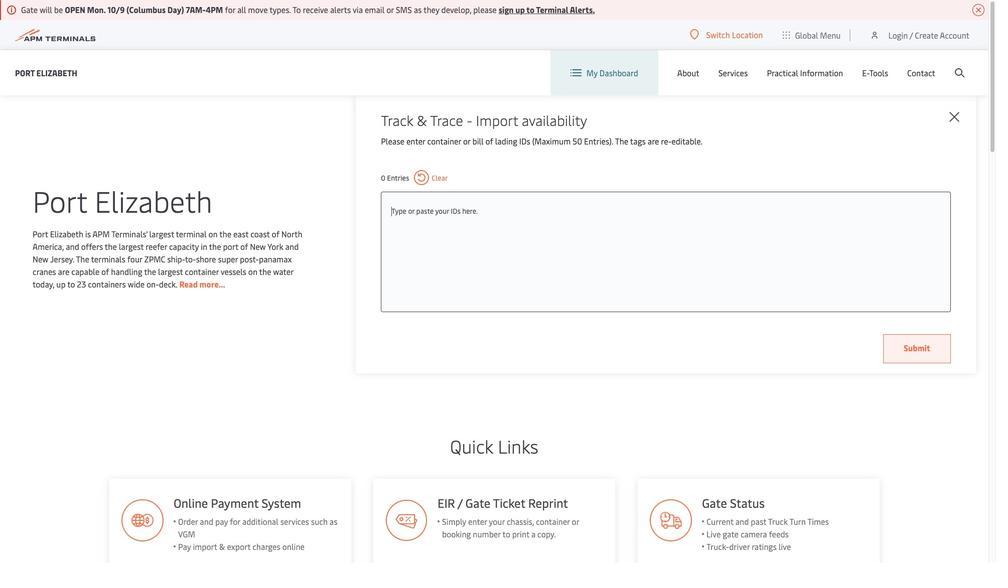 Task type: describe. For each thing, give the bounding box(es) containing it.
manager truck appointments - 53 image
[[650, 500, 693, 542]]

pay
[[215, 516, 228, 527]]

re-
[[662, 136, 672, 147]]

port
[[223, 241, 239, 252]]

in
[[201, 241, 207, 252]]

driver
[[730, 541, 750, 552]]

ticket
[[493, 495, 526, 511]]

0 vertical spatial ids
[[520, 136, 531, 147]]

services
[[280, 516, 309, 527]]

container inside eir / gate ticket reprint simply enter your chassis, container or booking number to print a copy.
[[536, 516, 570, 527]]

is
[[85, 228, 91, 239]]

or inside eir / gate ticket reprint simply enter your chassis, container or booking number to print a copy.
[[572, 516, 580, 527]]

all
[[238, 4, 246, 15]]

e-
[[863, 67, 870, 78]]

to inside the port elizabeth is apm terminals' largest terminal on the east coast of north america, and offers the largest reefer capacity in the port of new york and new jersey. the terminals four zpmc ship-to-shore super post-panamax cranes are capable of handling the largest container vessels on the water today, up to 23 containers wide on-deck.
[[67, 278, 75, 290]]

and down the north
[[286, 241, 299, 252]]

50
[[573, 136, 583, 147]]

login / create account link
[[871, 20, 970, 50]]

panamax
[[259, 253, 292, 264]]

terminal
[[537, 4, 569, 15]]

they
[[424, 4, 440, 15]]

0 vertical spatial port
[[15, 67, 35, 78]]

status
[[731, 495, 765, 511]]

and inside gate status current and past truck turn times live gate camera feeds truck-driver ratings live
[[736, 516, 750, 527]]

a
[[532, 529, 536, 540]]

vessels
[[221, 266, 247, 277]]

quick
[[451, 434, 494, 459]]

10/9
[[108, 4, 125, 15]]

port inside the port elizabeth is apm terminals' largest terminal on the east coast of north america, and offers the largest reefer capacity in the port of new york and new jersey. the terminals four zpmc ship-to-shore super post-panamax cranes are capable of handling the largest container vessels on the water today, up to 23 containers wide on-deck.
[[33, 228, 48, 239]]

close alert image
[[973, 4, 985, 16]]

contact button
[[908, 50, 936, 95]]

be
[[54, 4, 63, 15]]

and inside online payment system order and pay for additional services such as vgm pay import & export charges online
[[200, 516, 213, 527]]

online payment system order and pay for additional services such as vgm pay import & export charges online
[[173, 495, 337, 552]]

my
[[587, 67, 598, 78]]

online
[[173, 495, 208, 511]]

types.
[[270, 4, 291, 15]]

the right in
[[209, 241, 221, 252]]

2 vertical spatial largest
[[158, 266, 183, 277]]

gate for will
[[21, 4, 38, 15]]

system
[[261, 495, 301, 511]]

number
[[473, 529, 501, 540]]

tools
[[870, 67, 889, 78]]

the up port
[[220, 228, 232, 239]]

live
[[707, 529, 721, 540]]

import
[[476, 110, 519, 130]]

to
[[293, 4, 301, 15]]

eir / gate ticket reprint simply enter your chassis, container or booking number to print a copy.
[[438, 495, 580, 540]]

0 horizontal spatial enter
[[407, 136, 426, 147]]

the down 'panamax'
[[259, 266, 271, 277]]

entries
[[387, 173, 409, 183]]

0 vertical spatial largest
[[149, 228, 174, 239]]

please
[[474, 4, 497, 15]]

(maximum
[[533, 136, 571, 147]]

super
[[218, 253, 238, 264]]

past
[[751, 516, 767, 527]]

of down east
[[241, 241, 248, 252]]

editable.
[[672, 136, 703, 147]]

apmt icon 135 image
[[386, 500, 428, 542]]

for inside online payment system order and pay for additional services such as vgm pay import & export charges online
[[230, 516, 240, 527]]

1 vertical spatial elizabeth
[[95, 181, 213, 220]]

handling
[[111, 266, 142, 277]]

submit
[[905, 343, 931, 354]]

e-tools button
[[863, 50, 889, 95]]

my dashboard
[[587, 67, 639, 78]]

mon.
[[87, 4, 106, 15]]

1 horizontal spatial are
[[648, 136, 660, 147]]

sign
[[499, 4, 514, 15]]

global
[[796, 29, 819, 40]]

charges
[[252, 541, 280, 552]]

and up jersey.
[[66, 241, 79, 252]]

gate
[[723, 529, 739, 540]]

1 vertical spatial port
[[33, 181, 87, 220]]

print
[[513, 529, 530, 540]]

vgm
[[178, 529, 195, 540]]

gate will be open mon. 10/9 (columbus day) 7am-4pm for all move types. to receive alerts via email or sms as they develop, please sign up to terminal alerts.
[[21, 4, 595, 15]]

reprint
[[529, 495, 569, 511]]

global menu
[[796, 29, 841, 40]]

up inside the port elizabeth is apm terminals' largest terminal on the east coast of north america, and offers the largest reefer capacity in the port of new york and new jersey. the terminals four zpmc ship-to-shore super post-panamax cranes are capable of handling the largest container vessels on the water today, up to 23 containers wide on-deck.
[[56, 278, 66, 290]]

0 vertical spatial port elizabeth
[[15, 67, 77, 78]]

capable
[[71, 266, 99, 277]]

read
[[180, 278, 198, 290]]

about
[[678, 67, 700, 78]]

services
[[719, 67, 749, 78]]

contact
[[908, 67, 936, 78]]

e-tools
[[863, 67, 889, 78]]

pay
[[178, 541, 191, 552]]

elizabeth inside the port elizabeth is apm terminals' largest terminal on the east coast of north america, and offers the largest reefer capacity in the port of new york and new jersey. the terminals four zpmc ship-to-shore super post-panamax cranes are capable of handling the largest container vessels on the water today, up to 23 containers wide on-deck.
[[50, 228, 83, 239]]

create
[[916, 29, 939, 40]]

receive
[[303, 4, 328, 15]]

23
[[77, 278, 86, 290]]

practical
[[768, 67, 799, 78]]

/
[[910, 29, 914, 40]]

of right bill at the top
[[486, 136, 494, 147]]

sign up to terminal alerts. link
[[499, 4, 595, 15]]

current
[[707, 516, 734, 527]]

read more... link
[[180, 278, 226, 290]]

copy.
[[538, 529, 556, 540]]

paste
[[417, 206, 434, 216]]

clear
[[432, 173, 448, 183]]

0 entries
[[381, 173, 409, 183]]

switch location button
[[691, 29, 764, 40]]

north
[[282, 228, 303, 239]]

of up york
[[272, 228, 280, 239]]

please
[[381, 136, 405, 147]]

entries).
[[585, 136, 614, 147]]

1 horizontal spatial container
[[428, 136, 462, 147]]

simply
[[442, 516, 467, 527]]

zpmc
[[144, 253, 165, 264]]

gate status current and past truck turn times live gate camera feeds truck-driver ratings live
[[703, 495, 830, 552]]

export
[[227, 541, 250, 552]]

global menu button
[[774, 20, 851, 50]]



Task type: vqa. For each thing, say whether or not it's contained in the screenshot.
move
yes



Task type: locate. For each thing, give the bounding box(es) containing it.
0 vertical spatial enter
[[407, 136, 426, 147]]

on down the post-
[[249, 266, 258, 277]]

1 horizontal spatial &
[[417, 110, 427, 130]]

here.
[[463, 206, 478, 216]]

1 vertical spatial port elizabeth
[[33, 181, 213, 220]]

payment
[[211, 495, 258, 511]]

0 vertical spatial are
[[648, 136, 660, 147]]

turn
[[790, 516, 806, 527]]

chassis,
[[507, 516, 535, 527]]

port elizabeth link
[[15, 67, 77, 79]]

largest up reefer
[[149, 228, 174, 239]]

read more...
[[180, 278, 226, 290]]

1 horizontal spatial gate
[[703, 495, 728, 511]]

to inside eir / gate ticket reprint simply enter your chassis, container or booking number to print a copy.
[[503, 529, 511, 540]]

elizabeth
[[36, 67, 77, 78], [95, 181, 213, 220], [50, 228, 83, 239]]

enter up number
[[469, 516, 488, 527]]

your up number
[[489, 516, 505, 527]]

containers
[[88, 278, 126, 290]]

and left the pay
[[200, 516, 213, 527]]

ids left here.
[[451, 206, 461, 216]]

0 vertical spatial as
[[414, 4, 422, 15]]

move
[[248, 4, 268, 15]]

1 vertical spatial to
[[67, 278, 75, 290]]

1 vertical spatial new
[[33, 253, 48, 264]]

1 vertical spatial the
[[76, 253, 89, 264]]

2 vertical spatial port
[[33, 228, 48, 239]]

0 vertical spatial gate
[[21, 4, 38, 15]]

are down jersey.
[[58, 266, 69, 277]]

your inside eir / gate ticket reprint simply enter your chassis, container or booking number to print a copy.
[[489, 516, 505, 527]]

the
[[616, 136, 629, 147], [76, 253, 89, 264]]

of up 'containers'
[[101, 266, 109, 277]]

0 horizontal spatial your
[[436, 206, 450, 216]]

apm
[[93, 228, 110, 239]]

information
[[801, 67, 844, 78]]

location
[[733, 29, 764, 40]]

1 horizontal spatial your
[[489, 516, 505, 527]]

1 horizontal spatial enter
[[469, 516, 488, 527]]

services button
[[719, 50, 749, 95]]

for right the pay
[[230, 516, 240, 527]]

0 vertical spatial the
[[616, 136, 629, 147]]

largest down "terminals'"
[[119, 241, 144, 252]]

up right today,
[[56, 278, 66, 290]]

about button
[[678, 50, 700, 95]]

1 vertical spatial ids
[[451, 206, 461, 216]]

additional
[[242, 516, 278, 527]]

1 vertical spatial as
[[329, 516, 337, 527]]

0 horizontal spatial the
[[76, 253, 89, 264]]

2 horizontal spatial to
[[527, 4, 535, 15]]

and
[[66, 241, 79, 252], [286, 241, 299, 252], [200, 516, 213, 527], [736, 516, 750, 527]]

east
[[234, 228, 249, 239]]

0 vertical spatial up
[[516, 4, 525, 15]]

gate left will
[[21, 4, 38, 15]]

container inside the port elizabeth is apm terminals' largest terminal on the east coast of north america, and offers the largest reefer capacity in the port of new york and new jersey. the terminals four zpmc ship-to-shore super post-panamax cranes are capable of handling the largest container vessels on the water today, up to 23 containers wide on-deck.
[[185, 266, 219, 277]]

booking
[[442, 529, 471, 540]]

the inside the port elizabeth is apm terminals' largest terminal on the east coast of north america, and offers the largest reefer capacity in the port of new york and new jersey. the terminals four zpmc ship-to-shore super post-panamax cranes are capable of handling the largest container vessels on the water today, up to 23 containers wide on-deck.
[[76, 253, 89, 264]]

for left all
[[225, 4, 236, 15]]

0 horizontal spatial &
[[219, 541, 225, 552]]

more...
[[200, 278, 226, 290]]

0 horizontal spatial ids
[[451, 206, 461, 216]]

1 horizontal spatial new
[[250, 241, 266, 252]]

to-
[[185, 253, 196, 264]]

0 horizontal spatial to
[[67, 278, 75, 290]]

gate inside gate status current and past truck turn times live gate camera feeds truck-driver ratings live
[[703, 495, 728, 511]]

container up "read more..." 'link'
[[185, 266, 219, 277]]

are left re-
[[648, 136, 660, 147]]

jersey.
[[50, 253, 74, 264]]

availability
[[522, 110, 588, 130]]

deck.
[[159, 278, 178, 290]]

0 vertical spatial for
[[225, 4, 236, 15]]

Type or paste your IDs here text field
[[392, 202, 941, 220]]

& inside online payment system order and pay for additional services such as vgm pay import & export charges online
[[219, 541, 225, 552]]

container up copy.
[[536, 516, 570, 527]]

trace
[[431, 110, 464, 130]]

2 vertical spatial elizabeth
[[50, 228, 83, 239]]

new
[[250, 241, 266, 252], [33, 253, 48, 264]]

enter right please
[[407, 136, 426, 147]]

1 horizontal spatial ids
[[520, 136, 531, 147]]

1 vertical spatial for
[[230, 516, 240, 527]]

port elizabeth is apm terminals' largest terminal on the east coast of north america, and offers the largest reefer capacity in the port of new york and new jersey. the terminals four zpmc ship-to-shore super post-panamax cranes are capable of handling the largest container vessels on the water today, up to 23 containers wide on-deck.
[[33, 228, 303, 290]]

on right terminal
[[209, 228, 218, 239]]

are inside the port elizabeth is apm terminals' largest terminal on the east coast of north america, and offers the largest reefer capacity in the port of new york and new jersey. the terminals four zpmc ship-to-shore super post-panamax cranes are capable of handling the largest container vessels on the water today, up to 23 containers wide on-deck.
[[58, 266, 69, 277]]

ids right lading
[[520, 136, 531, 147]]

truck
[[769, 516, 789, 527]]

2 horizontal spatial container
[[536, 516, 570, 527]]

& left export
[[219, 541, 225, 552]]

import
[[193, 541, 217, 552]]

online
[[282, 541, 304, 552]]

login / create account
[[889, 29, 970, 40]]

the up on-
[[144, 266, 156, 277]]

clear button
[[415, 170, 448, 185]]

0 horizontal spatial gate
[[21, 4, 38, 15]]

enter
[[407, 136, 426, 147], [469, 516, 488, 527]]

sms
[[396, 4, 412, 15]]

& left "trace" on the left
[[417, 110, 427, 130]]

the
[[220, 228, 232, 239], [105, 241, 117, 252], [209, 241, 221, 252], [144, 266, 156, 277], [259, 266, 271, 277]]

book online services - 105 image
[[121, 500, 163, 542]]

such
[[311, 516, 327, 527]]

login
[[889, 29, 909, 40]]

ratings
[[752, 541, 777, 552]]

type or paste your ids here.
[[392, 206, 478, 216]]

1 vertical spatial container
[[185, 266, 219, 277]]

1 vertical spatial your
[[489, 516, 505, 527]]

enter inside eir / gate ticket reprint simply enter your chassis, container or booking number to print a copy.
[[469, 516, 488, 527]]

craine 1600 image
[[81, 256, 257, 406]]

ids
[[520, 136, 531, 147], [451, 206, 461, 216]]

bill
[[473, 136, 484, 147]]

today,
[[33, 278, 54, 290]]

four
[[127, 253, 142, 264]]

0 horizontal spatial on
[[209, 228, 218, 239]]

switch location
[[707, 29, 764, 40]]

alerts
[[330, 4, 351, 15]]

0 vertical spatial new
[[250, 241, 266, 252]]

the left tags
[[616, 136, 629, 147]]

as left they
[[414, 4, 422, 15]]

to left 23
[[67, 278, 75, 290]]

container down "trace" on the left
[[428, 136, 462, 147]]

7am-
[[186, 4, 206, 15]]

the up capable
[[76, 253, 89, 264]]

1 vertical spatial enter
[[469, 516, 488, 527]]

2 vertical spatial container
[[536, 516, 570, 527]]

coast
[[251, 228, 270, 239]]

1 horizontal spatial up
[[516, 4, 525, 15]]

0 vertical spatial to
[[527, 4, 535, 15]]

0 vertical spatial elizabeth
[[36, 67, 77, 78]]

new up the cranes
[[33, 253, 48, 264]]

links
[[498, 434, 539, 459]]

to left print
[[503, 529, 511, 540]]

1 horizontal spatial to
[[503, 529, 511, 540]]

1 vertical spatial &
[[219, 541, 225, 552]]

1 horizontal spatial on
[[249, 266, 258, 277]]

post-
[[240, 253, 259, 264]]

/ gate
[[458, 495, 491, 511]]

type
[[392, 206, 407, 216]]

0 horizontal spatial new
[[33, 253, 48, 264]]

menu
[[821, 29, 841, 40]]

tags
[[631, 136, 646, 147]]

to left terminal
[[527, 4, 535, 15]]

as right such
[[329, 516, 337, 527]]

cranes
[[33, 266, 56, 277]]

gate for status
[[703, 495, 728, 511]]

the up terminals
[[105, 241, 117, 252]]

0 horizontal spatial up
[[56, 278, 66, 290]]

york
[[268, 241, 284, 252]]

your right "paste"
[[436, 206, 450, 216]]

2 vertical spatial to
[[503, 529, 511, 540]]

reefer
[[146, 241, 167, 252]]

and left past
[[736, 516, 750, 527]]

up right sign
[[516, 4, 525, 15]]

times
[[808, 516, 830, 527]]

1 vertical spatial are
[[58, 266, 69, 277]]

new down coast
[[250, 241, 266, 252]]

0 vertical spatial your
[[436, 206, 450, 216]]

on
[[209, 228, 218, 239], [249, 266, 258, 277]]

0 horizontal spatial as
[[329, 516, 337, 527]]

day)
[[168, 4, 184, 15]]

shore
[[196, 253, 216, 264]]

0 vertical spatial on
[[209, 228, 218, 239]]

wide
[[128, 278, 145, 290]]

ship-
[[167, 253, 185, 264]]

0 vertical spatial &
[[417, 110, 427, 130]]

largest up deck.
[[158, 266, 183, 277]]

as inside online payment system order and pay for additional services such as vgm pay import & export charges online
[[329, 516, 337, 527]]

1 horizontal spatial as
[[414, 4, 422, 15]]

eir
[[438, 495, 455, 511]]

0 horizontal spatial are
[[58, 266, 69, 277]]

1 horizontal spatial the
[[616, 136, 629, 147]]

1 vertical spatial gate
[[703, 495, 728, 511]]

account
[[941, 29, 970, 40]]

0 horizontal spatial container
[[185, 266, 219, 277]]

1 vertical spatial up
[[56, 278, 66, 290]]

via
[[353, 4, 363, 15]]

gate up current
[[703, 495, 728, 511]]

4pm
[[206, 4, 223, 15]]

gate
[[21, 4, 38, 15], [703, 495, 728, 511]]

1 vertical spatial largest
[[119, 241, 144, 252]]

1 vertical spatial on
[[249, 266, 258, 277]]

0 vertical spatial container
[[428, 136, 462, 147]]



